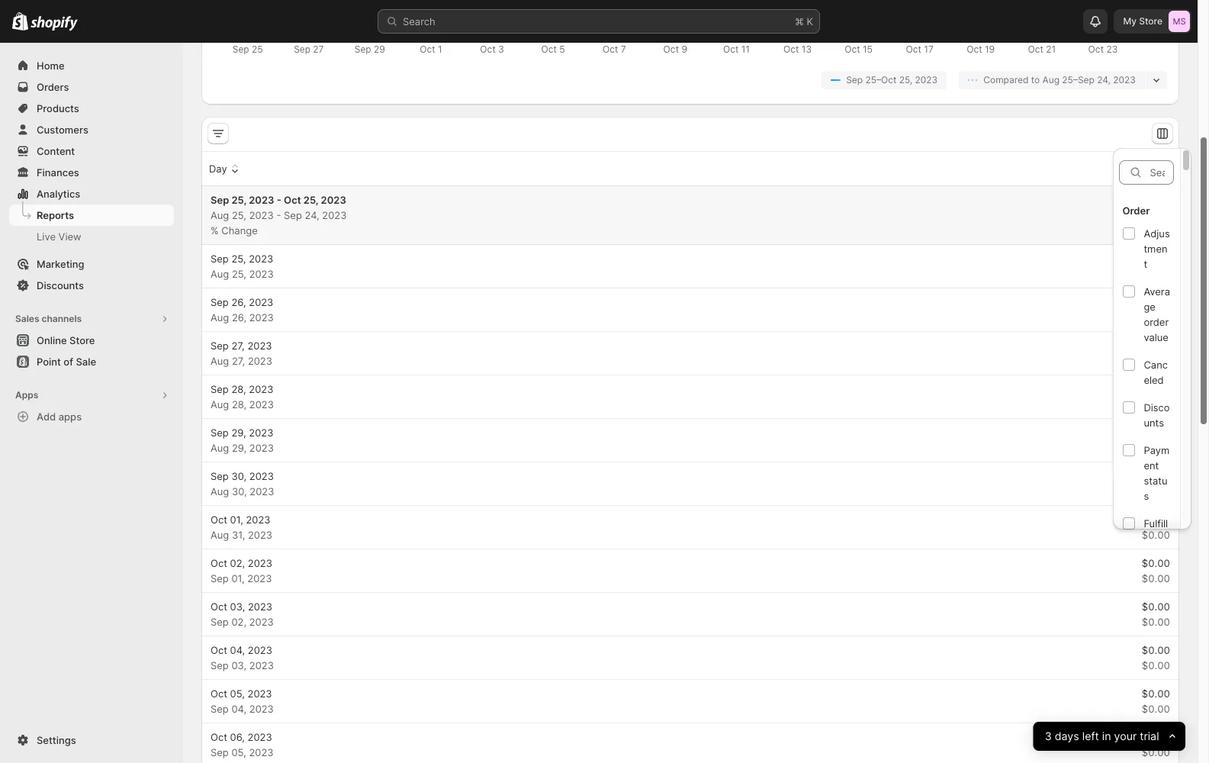 Task type: vqa. For each thing, say whether or not it's contained in the screenshot.
SEARCH COUNTRIES text field at top
no



Task type: locate. For each thing, give the bounding box(es) containing it.
04, up 06,
[[232, 703, 247, 715]]

1 statu from the top
[[1145, 475, 1168, 487]]

30,
[[232, 470, 247, 482], [232, 486, 247, 498]]

$0.00 $0.00 for sep 03, 2023
[[1143, 644, 1171, 672]]

1 vertical spatial 26,
[[232, 311, 247, 324]]

0 vertical spatial store
[[1140, 15, 1163, 27]]

s down ment
[[1145, 563, 1150, 576]]

1 vertical spatial -
[[277, 209, 281, 221]]

0 vertical spatial 01,
[[230, 514, 243, 526]]

aug left 31,
[[211, 529, 229, 541]]

your
[[1115, 729, 1138, 743]]

26, up the sep 27, 2023 aug 27, 2023
[[232, 311, 247, 324]]

27,
[[232, 340, 245, 352], [232, 355, 245, 367]]

analytics
[[37, 188, 80, 200]]

27, up sep 28, 2023 aug 28, 2023 on the left of page
[[232, 355, 245, 367]]

total sales button
[[1102, 154, 1172, 183]]

content link
[[9, 140, 174, 162]]

sep 25, 2023 - oct 25, 2023 aug 25, 2023 - sep 24, 2023 % change
[[211, 194, 347, 237]]

apps
[[15, 389, 38, 401]]

1 vertical spatial store
[[70, 334, 95, 347]]

2023
[[916, 74, 938, 85], [1114, 74, 1137, 85], [249, 194, 274, 206], [321, 194, 347, 206], [249, 209, 274, 221], [322, 209, 347, 221], [249, 253, 274, 265], [249, 268, 274, 280], [249, 296, 274, 308], [249, 311, 274, 324], [248, 340, 272, 352], [248, 355, 273, 367], [249, 383, 274, 395], [249, 398, 274, 411], [249, 427, 274, 439], [250, 442, 274, 454], [249, 470, 274, 482], [250, 486, 274, 498], [246, 514, 271, 526], [248, 529, 273, 541], [248, 557, 272, 569], [248, 573, 272, 585], [248, 601, 273, 613], [249, 616, 274, 628], [248, 644, 273, 656], [249, 660, 274, 672], [248, 688, 272, 700], [249, 703, 274, 715], [248, 731, 272, 744], [249, 747, 274, 759]]

26, down sep 25, 2023 aug 25, 2023
[[232, 296, 246, 308]]

statu inside the fulfill ment statu s
[[1145, 548, 1168, 560]]

paym ent statu s
[[1145, 444, 1170, 502]]

oct inside oct 03, 2023 sep 02, 2023
[[211, 601, 227, 613]]

30, down sep 29, 2023 aug 29, 2023
[[232, 470, 247, 482]]

03, inside oct 03, 2023 sep 02, 2023
[[230, 601, 245, 613]]

list box
[[1119, 221, 1176, 763]]

0 horizontal spatial store
[[70, 334, 95, 347]]

2 s from the top
[[1145, 563, 1150, 576]]

s inside paym ent statu s
[[1145, 490, 1150, 502]]

02,
[[230, 557, 245, 569], [232, 616, 247, 628]]

oct 03, 2023 sep 02, 2023
[[211, 601, 274, 628]]

25,
[[900, 74, 913, 85], [232, 194, 247, 206], [304, 194, 319, 206], [232, 209, 247, 221], [232, 253, 246, 265], [232, 268, 247, 280]]

2 - from the top
[[277, 209, 281, 221]]

oct inside oct 06, 2023 sep 05, 2023
[[211, 731, 227, 744]]

aug for sep 30, 2023 aug 30, 2023
[[211, 486, 229, 498]]

aug up sep 30, 2023 aug 30, 2023
[[211, 442, 229, 454]]

26,
[[232, 296, 246, 308], [232, 311, 247, 324]]

statu inside paym ent statu s
[[1145, 475, 1168, 487]]

store inside 'button'
[[70, 334, 95, 347]]

s for paym ent statu s
[[1145, 490, 1150, 502]]

1 vertical spatial 24,
[[305, 209, 320, 221]]

0 vertical spatial 02,
[[230, 557, 245, 569]]

27, down sep 26, 2023 aug 26, 2023
[[232, 340, 245, 352]]

$0.00 $0.00 for aug 26, 2023
[[1143, 296, 1171, 324]]

0 horizontal spatial 24,
[[305, 209, 320, 221]]

28, up sep 29, 2023 aug 29, 2023
[[232, 398, 247, 411]]

oct 01, 2023 aug 31, 2023
[[211, 514, 273, 541]]

add apps
[[37, 411, 82, 423]]

05,
[[230, 688, 245, 700], [232, 747, 246, 759]]

my store
[[1124, 15, 1163, 27]]

s inside the fulfill ment statu s
[[1145, 563, 1150, 576]]

05, down oct 04, 2023 sep 03, 2023
[[230, 688, 245, 700]]

01, inside oct 01, 2023 aug 31, 2023
[[230, 514, 243, 526]]

01, up 31,
[[230, 514, 243, 526]]

aug up sep 28, 2023 aug 28, 2023 on the left of page
[[211, 355, 229, 367]]

6 $0.00 $0.00 from the top
[[1143, 470, 1171, 498]]

$0.00 $0.00 for sep 01, 2023
[[1143, 557, 1171, 585]]

sep 27, 2023 aug 27, 2023
[[211, 340, 273, 367]]

oct 02, 2023 sep 01, 2023
[[211, 557, 272, 585]]

analytics link
[[9, 183, 174, 205]]

aug up oct 01, 2023 aug 31, 2023
[[211, 486, 229, 498]]

order
[[1123, 205, 1151, 217]]

aug inside sep 30, 2023 aug 30, 2023
[[211, 486, 229, 498]]

⌘
[[795, 15, 804, 27]]

10 $0.00 $0.00 from the top
[[1143, 644, 1171, 672]]

1 vertical spatial 02,
[[232, 616, 247, 628]]

02, inside oct 02, 2023 sep 01, 2023
[[230, 557, 245, 569]]

12 $0.00 $0.00 from the top
[[1143, 731, 1171, 759]]

03, down oct 02, 2023 sep 01, 2023
[[230, 601, 245, 613]]

ge
[[1145, 301, 1156, 313]]

oct for oct 02, 2023 sep 01, 2023
[[211, 557, 227, 569]]

aug inside sep 25, 2023 aug 25, 2023
[[211, 268, 229, 280]]

1 horizontal spatial store
[[1140, 15, 1163, 27]]

in
[[1103, 729, 1112, 743]]

0 vertical spatial 27,
[[232, 340, 245, 352]]

1 vertical spatial 29,
[[232, 442, 247, 454]]

aug inside sep 29, 2023 aug 29, 2023
[[211, 442, 229, 454]]

store right my
[[1140, 15, 1163, 27]]

0 vertical spatial 30,
[[232, 470, 247, 482]]

$0.00
[[1144, 209, 1171, 221], [1143, 253, 1171, 265], [1143, 268, 1171, 280], [1143, 296, 1171, 308], [1143, 311, 1171, 324], [1143, 340, 1171, 352], [1143, 355, 1171, 367], [1143, 383, 1171, 395], [1143, 398, 1171, 411], [1143, 427, 1171, 439], [1143, 442, 1171, 454], [1143, 470, 1171, 482], [1143, 486, 1171, 498], [1143, 514, 1171, 526], [1143, 529, 1171, 541], [1143, 557, 1171, 569], [1143, 573, 1171, 585], [1143, 601, 1171, 613], [1143, 616, 1171, 628], [1143, 644, 1171, 656], [1143, 660, 1171, 672], [1143, 688, 1171, 700], [1143, 703, 1171, 715], [1143, 731, 1171, 744], [1143, 747, 1171, 759]]

Search for columns text field
[[1151, 160, 1175, 185]]

store up sale
[[70, 334, 95, 347]]

orders
[[37, 81, 69, 93]]

shopify image
[[31, 16, 78, 31]]

shopify image
[[12, 12, 28, 31]]

store for my store
[[1140, 15, 1163, 27]]

04, down oct 03, 2023 sep 02, 2023
[[230, 644, 245, 656]]

oct inside oct 01, 2023 aug 31, 2023
[[211, 514, 227, 526]]

oct for oct 01, 2023 aug 31, 2023
[[211, 514, 227, 526]]

apps
[[59, 411, 82, 423]]

$0.00 $0.00 for aug 31, 2023
[[1143, 514, 1171, 541]]

statu for ent
[[1145, 475, 1168, 487]]

aug up the sep 27, 2023 aug 27, 2023
[[211, 311, 229, 324]]

3 days left in your trial button
[[1034, 722, 1186, 751]]

0 vertical spatial 24,
[[1098, 74, 1111, 85]]

0 vertical spatial -
[[277, 194, 282, 206]]

to
[[1032, 74, 1041, 85]]

oct inside oct 02, 2023 sep 01, 2023
[[211, 557, 227, 569]]

aug up sep 29, 2023 aug 29, 2023
[[211, 398, 229, 411]]

t
[[1145, 258, 1148, 270]]

statu down ment
[[1145, 548, 1168, 560]]

finances
[[37, 166, 79, 179]]

1 vertical spatial 30,
[[232, 486, 247, 498]]

3 $0.00 $0.00 from the top
[[1143, 340, 1171, 367]]

oct inside oct 04, 2023 sep 03, 2023
[[211, 644, 227, 656]]

0 vertical spatial 05,
[[230, 688, 245, 700]]

oct
[[284, 194, 301, 206], [211, 514, 227, 526], [211, 557, 227, 569], [211, 601, 227, 613], [211, 644, 227, 656], [211, 688, 227, 700], [211, 731, 227, 744]]

1 26, from the top
[[232, 296, 246, 308]]

statu for ment
[[1145, 548, 1168, 560]]

aug inside sep 28, 2023 aug 28, 2023
[[211, 398, 229, 411]]

0 vertical spatial 04,
[[230, 644, 245, 656]]

aug up '%'
[[211, 209, 229, 221]]

3 days left in your trial
[[1046, 729, 1160, 743]]

oct 05, 2023 sep 04, 2023
[[211, 688, 274, 715]]

0 vertical spatial statu
[[1145, 475, 1168, 487]]

1 vertical spatial 27,
[[232, 355, 245, 367]]

1 vertical spatial s
[[1145, 563, 1150, 576]]

1 27, from the top
[[232, 340, 245, 352]]

9 $0.00 $0.00 from the top
[[1143, 601, 1171, 628]]

my store image
[[1169, 11, 1191, 32]]

sep inside sep 28, 2023 aug 28, 2023
[[211, 383, 229, 395]]

1 horizontal spatial 24,
[[1098, 74, 1111, 85]]

$0.00 $0.00 for aug 30, 2023
[[1143, 470, 1171, 498]]

05, down 06,
[[232, 747, 246, 759]]

1 vertical spatial 01,
[[232, 573, 245, 585]]

sep inside sep 30, 2023 aug 30, 2023
[[211, 470, 229, 482]]

$0.00 $0.00 for sep 04, 2023
[[1143, 688, 1171, 715]]

1 vertical spatial 04,
[[232, 703, 247, 715]]

sep inside sep 29, 2023 aug 29, 2023
[[211, 427, 229, 439]]

1 vertical spatial statu
[[1145, 548, 1168, 560]]

sep inside oct 06, 2023 sep 05, 2023
[[211, 747, 229, 759]]

1 s from the top
[[1145, 490, 1150, 502]]

of
[[64, 356, 73, 368]]

8 $0.00 $0.00 from the top
[[1143, 557, 1171, 585]]

0 vertical spatial 26,
[[232, 296, 246, 308]]

1 $0.00 $0.00 from the top
[[1143, 253, 1171, 280]]

sep 26, 2023 aug 26, 2023
[[211, 296, 274, 324]]

ment
[[1145, 533, 1168, 545]]

statu
[[1145, 475, 1168, 487], [1145, 548, 1168, 560]]

oct inside sep 25, 2023 - oct 25, 2023 aug 25, 2023 - sep 24, 2023 % change
[[284, 194, 301, 206]]

0 vertical spatial 29,
[[232, 427, 246, 439]]

28, down the sep 27, 2023 aug 27, 2023
[[232, 383, 246, 395]]

oct for oct 03, 2023 sep 02, 2023
[[211, 601, 227, 613]]

11 $0.00 $0.00 from the top
[[1143, 688, 1171, 715]]

02, down 31,
[[230, 557, 245, 569]]

unts
[[1145, 417, 1165, 429]]

01, up oct 03, 2023 sep 02, 2023
[[232, 573, 245, 585]]

04, inside oct 05, 2023 sep 04, 2023
[[232, 703, 247, 715]]

1 28, from the top
[[232, 383, 246, 395]]

29, up sep 30, 2023 aug 30, 2023
[[232, 442, 247, 454]]

03, up oct 05, 2023 sep 04, 2023
[[232, 660, 247, 672]]

s up fulfill
[[1145, 490, 1150, 502]]

01,
[[230, 514, 243, 526], [232, 573, 245, 585]]

2 $0.00 $0.00 from the top
[[1143, 296, 1171, 324]]

day button
[[207, 154, 245, 183]]

value
[[1145, 331, 1169, 344]]

7 $0.00 $0.00 from the top
[[1143, 514, 1171, 541]]

06,
[[230, 731, 245, 744]]

statu down ent
[[1145, 475, 1168, 487]]

sep
[[847, 74, 863, 85], [211, 194, 229, 206], [284, 209, 302, 221], [211, 253, 229, 265], [211, 296, 229, 308], [211, 340, 229, 352], [211, 383, 229, 395], [211, 427, 229, 439], [211, 470, 229, 482], [211, 573, 229, 585], [211, 616, 229, 628], [211, 660, 229, 672], [211, 703, 229, 715], [211, 747, 229, 759]]

5 $0.00 $0.00 from the top
[[1143, 427, 1171, 454]]

aug inside sep 25, 2023 - oct 25, 2023 aug 25, 2023 - sep 24, 2023 % change
[[211, 209, 229, 221]]

0 vertical spatial 03,
[[230, 601, 245, 613]]

29, down sep 28, 2023 aug 28, 2023 on the left of page
[[232, 427, 246, 439]]

aug
[[1043, 74, 1060, 85], [211, 209, 229, 221], [211, 268, 229, 280], [211, 311, 229, 324], [211, 355, 229, 367], [211, 398, 229, 411], [211, 442, 229, 454], [211, 486, 229, 498], [211, 529, 229, 541]]

2 statu from the top
[[1145, 548, 1168, 560]]

1 vertical spatial 03,
[[232, 660, 247, 672]]

0 vertical spatial s
[[1145, 490, 1150, 502]]

2 26, from the top
[[232, 311, 247, 324]]

oct inside oct 05, 2023 sep 04, 2023
[[211, 688, 227, 700]]

compared to aug 25–sep 24, 2023
[[984, 74, 1137, 85]]

k
[[807, 15, 814, 27]]

30, up oct 01, 2023 aug 31, 2023
[[232, 486, 247, 498]]

03,
[[230, 601, 245, 613], [232, 660, 247, 672]]

sep inside oct 02, 2023 sep 01, 2023
[[211, 573, 229, 585]]

reports
[[37, 209, 74, 221]]

aug inside the sep 27, 2023 aug 27, 2023
[[211, 355, 229, 367]]

sep inside oct 04, 2023 sep 03, 2023
[[211, 660, 229, 672]]

aug up sep 26, 2023 aug 26, 2023
[[211, 268, 229, 280]]

-
[[277, 194, 282, 206], [277, 209, 281, 221]]

4 $0.00 $0.00 from the top
[[1143, 383, 1171, 411]]

24, inside sep 25, 2023 - oct 25, 2023 aug 25, 2023 - sep 24, 2023 % change
[[305, 209, 320, 221]]

$0.00 $0.00 for aug 29, 2023
[[1143, 427, 1171, 454]]

oct for oct 05, 2023 sep 04, 2023
[[211, 688, 227, 700]]

aug inside sep 26, 2023 aug 26, 2023
[[211, 311, 229, 324]]

aug inside oct 01, 2023 aug 31, 2023
[[211, 529, 229, 541]]

day
[[209, 163, 227, 175]]

1 vertical spatial 05,
[[232, 747, 246, 759]]

oct 04, 2023 sep 03, 2023
[[211, 644, 274, 672]]

02, up oct 04, 2023 sep 03, 2023
[[232, 616, 247, 628]]

0 vertical spatial 28,
[[232, 383, 246, 395]]

sep inside the sep 27, 2023 aug 27, 2023
[[211, 340, 229, 352]]

trial
[[1141, 729, 1160, 743]]

1 vertical spatial 28,
[[232, 398, 247, 411]]

2 28, from the top
[[232, 398, 247, 411]]



Task type: describe. For each thing, give the bounding box(es) containing it.
sep inside sep 25, 2023 aug 25, 2023
[[211, 253, 229, 265]]

aug for sep 29, 2023 aug 29, 2023
[[211, 442, 229, 454]]

aug for sep 26, 2023 aug 26, 2023
[[211, 311, 229, 324]]

list box containing adjus tmen t
[[1119, 221, 1176, 763]]

products
[[37, 102, 79, 115]]

fulfill
[[1145, 518, 1169, 530]]

online store link
[[9, 330, 174, 351]]

sales
[[15, 313, 39, 324]]

31,
[[232, 529, 245, 541]]

apps button
[[9, 385, 174, 406]]

2 29, from the top
[[232, 442, 247, 454]]

1 - from the top
[[277, 194, 282, 206]]

oct for oct 06, 2023 sep 05, 2023
[[211, 731, 227, 744]]

point of sale link
[[9, 351, 174, 373]]

point of sale button
[[0, 351, 183, 373]]

sep 29, 2023 aug 29, 2023
[[211, 427, 274, 454]]

customers link
[[9, 119, 174, 140]]

live view
[[37, 231, 81, 243]]

avera ge order value
[[1145, 286, 1171, 344]]

aug right to
[[1043, 74, 1060, 85]]

oct 06, 2023 sep 05, 2023
[[211, 731, 274, 759]]

disco
[[1145, 402, 1171, 414]]

3
[[1046, 729, 1053, 743]]

customers
[[37, 124, 89, 136]]

05, inside oct 06, 2023 sep 05, 2023
[[232, 747, 246, 759]]

point of sale
[[37, 356, 96, 368]]

$0.00 $0.00 for aug 25, 2023
[[1143, 253, 1171, 280]]

my
[[1124, 15, 1137, 27]]

$0.00 $0.00 for aug 27, 2023
[[1143, 340, 1171, 367]]

05, inside oct 05, 2023 sep 04, 2023
[[230, 688, 245, 700]]

sep inside oct 05, 2023 sep 04, 2023
[[211, 703, 229, 715]]

live view link
[[9, 226, 174, 247]]

1 29, from the top
[[232, 427, 246, 439]]

home link
[[9, 55, 174, 76]]

avera
[[1145, 286, 1171, 298]]

search
[[403, 15, 436, 27]]

04, inside oct 04, 2023 sep 03, 2023
[[230, 644, 245, 656]]

ent
[[1145, 460, 1160, 472]]

live
[[37, 231, 56, 243]]

online store button
[[0, 330, 183, 351]]

orders link
[[9, 76, 174, 98]]

sales channels button
[[9, 308, 174, 330]]

$0.00 $0.00 for sep 05, 2023
[[1143, 731, 1171, 759]]

discounts link
[[9, 275, 174, 296]]

2 30, from the top
[[232, 486, 247, 498]]

reports link
[[9, 205, 174, 226]]

no change image
[[1163, 223, 1171, 235]]

canc
[[1145, 359, 1169, 371]]

marketing link
[[9, 253, 174, 275]]

marketing
[[37, 258, 84, 270]]

oct for oct 04, 2023 sep 03, 2023
[[211, 644, 227, 656]]

settings link
[[9, 730, 174, 751]]

finances link
[[9, 162, 174, 183]]

sales
[[1145, 163, 1169, 175]]

sep inside oct 03, 2023 sep 02, 2023
[[211, 616, 229, 628]]

25–sep
[[1063, 74, 1095, 85]]

1 30, from the top
[[232, 470, 247, 482]]

online store
[[37, 334, 95, 347]]

sep inside sep 26, 2023 aug 26, 2023
[[211, 296, 229, 308]]

settings
[[37, 734, 76, 747]]

sep 25, 2023 aug 25, 2023
[[211, 253, 274, 280]]

$0.00 $0.00 for aug 28, 2023
[[1143, 383, 1171, 411]]

discounts
[[37, 279, 84, 292]]

2 27, from the top
[[232, 355, 245, 367]]

01, inside oct 02, 2023 sep 01, 2023
[[232, 573, 245, 585]]

order
[[1145, 316, 1170, 328]]

point
[[37, 356, 61, 368]]

total sales
[[1120, 163, 1169, 175]]

paym
[[1145, 444, 1170, 456]]

channels
[[42, 313, 82, 324]]

online
[[37, 334, 67, 347]]

⌘ k
[[795, 15, 814, 27]]

change
[[222, 224, 258, 237]]

adjus
[[1145, 227, 1171, 240]]

tmen
[[1145, 243, 1168, 255]]

canc eled
[[1145, 359, 1169, 386]]

eled
[[1145, 374, 1165, 386]]

fulfill ment statu s
[[1145, 518, 1169, 576]]

s for fulfill ment statu s
[[1145, 563, 1150, 576]]

aug for sep 25, 2023 aug 25, 2023
[[211, 268, 229, 280]]

sep 28, 2023 aug 28, 2023
[[211, 383, 274, 411]]

03, inside oct 04, 2023 sep 03, 2023
[[232, 660, 247, 672]]

sale
[[76, 356, 96, 368]]

add
[[37, 411, 56, 423]]

total
[[1120, 163, 1143, 175]]

compared
[[984, 74, 1029, 85]]

home
[[37, 60, 65, 72]]

days
[[1056, 729, 1080, 743]]

%
[[211, 224, 219, 237]]

add apps button
[[9, 406, 174, 427]]

aug for sep 27, 2023 aug 27, 2023
[[211, 355, 229, 367]]

disco unts
[[1145, 402, 1171, 429]]

products link
[[9, 98, 174, 119]]

content
[[37, 145, 75, 157]]

sep 30, 2023 aug 30, 2023
[[211, 470, 274, 498]]

$0.00 $0.00 for sep 02, 2023
[[1143, 601, 1171, 628]]

left
[[1083, 729, 1100, 743]]

aug for oct 01, 2023 aug 31, 2023
[[211, 529, 229, 541]]

02, inside oct 03, 2023 sep 02, 2023
[[232, 616, 247, 628]]

view
[[58, 231, 81, 243]]

25–oct
[[866, 74, 897, 85]]

store for online store
[[70, 334, 95, 347]]

sales channels
[[15, 313, 82, 324]]

aug for sep 28, 2023 aug 28, 2023
[[211, 398, 229, 411]]



